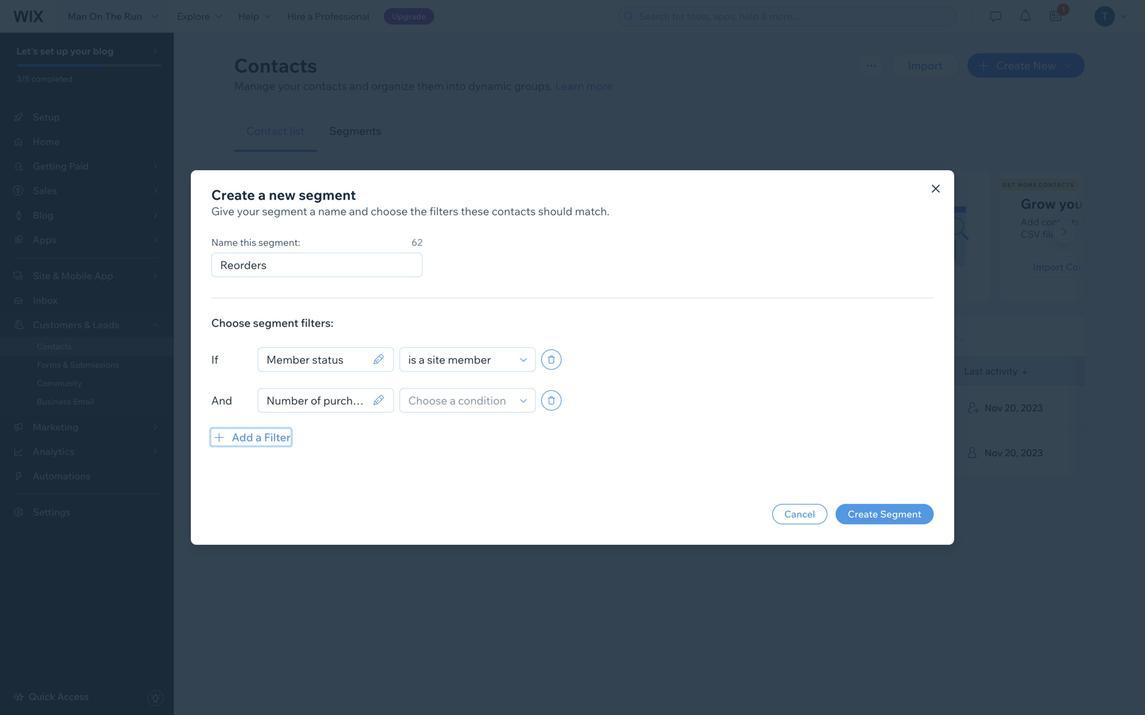Task type: vqa. For each thing, say whether or not it's contained in the screenshot.
Segment Create
yes



Task type: describe. For each thing, give the bounding box(es) containing it.
automations
[[33, 470, 91, 482]]

a
[[285, 404, 290, 413]]

contacts link
[[0, 338, 174, 356]]

customers
[[33, 319, 82, 331]]

forms & submissions link
[[0, 356, 174, 374]]

in
[[353, 216, 361, 228]]

business email link
[[0, 393, 174, 411]]

Search... field
[[922, 327, 1064, 346]]

filters:
[[301, 316, 334, 330]]

into inside turn site visitors into members site members can log in to their own account and access exclusive content.
[[366, 195, 391, 212]]

1 horizontal spatial email
[[473, 365, 497, 377]]

Unsaved view field
[[255, 327, 350, 346]]

last activity
[[965, 365, 1018, 377]]

contacts for contacts manage your contacts and organize them into dynamic groups. learn more
[[234, 54, 317, 77]]

segments
[[329, 124, 382, 138]]

tara schultz image
[[275, 441, 300, 466]]

contacts inside button
[[1066, 261, 1107, 273]]

own
[[398, 216, 416, 228]]

submissions
[[70, 360, 119, 370]]

add for filter
[[232, 431, 253, 445]]

into inside contacts manage your contacts and organize them into dynamic groups. learn more
[[446, 79, 466, 93]]

your inside sidebar element
[[70, 45, 91, 57]]

3/5 completed
[[16, 74, 72, 84]]

cancel button
[[772, 505, 828, 525]]

contact
[[1092, 195, 1142, 212]]

setup link
[[0, 105, 174, 130]]

site
[[255, 216, 272, 228]]

2 vertical spatial segment
[[253, 316, 299, 330]]

choose
[[371, 205, 408, 218]]

list
[[290, 124, 305, 138]]

add a filter
[[232, 431, 291, 445]]

hire a professional
[[287, 10, 370, 22]]

contacts inside create a new segment give your segment a name and choose the filters these contacts should match.
[[492, 205, 536, 218]]

import button
[[892, 53, 960, 78]]

& for forms
[[63, 360, 68, 370]]

Search for tools, apps, help & more... field
[[635, 7, 953, 26]]

by
[[1082, 216, 1093, 228]]

1 nov 20, 2023 from the top
[[985, 402, 1043, 414]]

content.
[[348, 228, 385, 240]]

on
[[89, 10, 103, 22]]

and inside create a new segment give your segment a name and choose the filters these contacts should match.
[[349, 205, 368, 218]]

quick access button
[[12, 691, 89, 704]]

run
[[124, 10, 142, 22]]

access
[[57, 691, 89, 703]]

activity
[[986, 365, 1018, 377]]

1 2023 from the top
[[1021, 402, 1043, 414]]

upgrade button
[[384, 8, 435, 25]]

log
[[337, 216, 351, 228]]

a for professional
[[308, 10, 313, 22]]

Select an option field
[[404, 348, 516, 372]]

cancel
[[785, 509, 815, 521]]

business
[[37, 397, 71, 407]]

create for a
[[211, 186, 255, 204]]

up
[[56, 45, 68, 57]]

l
[[1145, 195, 1146, 212]]

1 button
[[1041, 0, 1071, 33]]

and
[[211, 394, 232, 408]]

help button
[[230, 0, 279, 33]]

turn
[[255, 195, 284, 212]]

th
[[1142, 216, 1146, 228]]

groups.
[[514, 79, 553, 93]]

explore
[[177, 10, 210, 22]]

settings link
[[0, 500, 174, 525]]

add for area
[[267, 261, 286, 273]]

add members area button
[[255, 257, 366, 278]]

account
[[419, 216, 454, 228]]

organize
[[371, 79, 415, 93]]

customers & leads
[[33, 319, 119, 331]]

a for filter
[[256, 431, 262, 445]]

importing
[[1096, 216, 1139, 228]]

customers & leads button
[[0, 313, 174, 338]]

name for name
[[320, 365, 350, 378]]

Name this segment: field
[[216, 254, 418, 277]]

these
[[461, 205, 490, 218]]

3/5
[[16, 74, 30, 84]]

set
[[40, 45, 54, 57]]

visitors
[[314, 195, 363, 212]]

& for customers
[[84, 319, 90, 331]]

filters
[[430, 205, 459, 218]]

Choose a condition field
[[404, 389, 516, 413]]

contact
[[246, 124, 287, 138]]

more
[[587, 79, 613, 93]]

quick access
[[29, 691, 89, 703]]

the
[[410, 205, 427, 218]]

business email
[[37, 397, 94, 407]]

dynamic
[[468, 79, 512, 93]]

leads
[[93, 319, 119, 331]]

hire a professional link
[[279, 0, 378, 33]]

segments button
[[317, 110, 394, 152]]

your inside create a new segment give your segment a name and choose the filters these contacts should match.
[[237, 205, 260, 218]]

contacts inside contacts manage your contacts and organize them into dynamic groups. learn more
[[303, 79, 347, 93]]

62
[[412, 237, 423, 249]]

more
[[1018, 182, 1037, 189]]

and inside contacts manage your contacts and organize them into dynamic groups. learn more
[[350, 79, 369, 93]]

man on the run
[[68, 10, 142, 22]]

automations link
[[0, 464, 174, 489]]

create segment
[[848, 509, 922, 521]]

completed
[[31, 74, 72, 84]]

1
[[1062, 5, 1066, 14]]

give
[[211, 205, 235, 218]]

should
[[538, 205, 573, 218]]

0 horizontal spatial members
[[274, 216, 317, 228]]

choose segment filters:
[[211, 316, 334, 330]]



Task type: locate. For each thing, give the bounding box(es) containing it.
choose
[[211, 316, 251, 330]]

0 horizontal spatial create
[[211, 186, 255, 204]]

a left 'filter'
[[256, 431, 262, 445]]

& right forms
[[63, 360, 68, 370]]

1 horizontal spatial members
[[394, 195, 456, 212]]

2023
[[1021, 402, 1043, 414], [1021, 447, 1043, 459]]

contacts right these
[[492, 205, 536, 218]]

a right the hire
[[308, 10, 313, 22]]

segment left the filters:
[[253, 316, 299, 330]]

None field
[[263, 348, 369, 372], [263, 389, 369, 413], [263, 348, 369, 372], [263, 389, 369, 413]]

0 vertical spatial contacts
[[234, 54, 317, 77]]

1 vertical spatial &
[[63, 360, 68, 370]]

tab list containing contact list
[[234, 110, 1085, 152]]

0 vertical spatial segment
[[299, 186, 356, 204]]

None checkbox
[[251, 400, 261, 417], [251, 445, 261, 462], [251, 400, 261, 417], [251, 445, 261, 462]]

name down unsaved view field
[[320, 365, 350, 378]]

2 20, from the top
[[1005, 447, 1019, 459]]

add down segment:
[[267, 261, 286, 273]]

forms & submissions
[[37, 360, 119, 370]]

create a new segment give your segment a name and choose the filters these contacts should match.
[[211, 186, 610, 218]]

grow
[[1021, 195, 1056, 212]]

segment
[[299, 186, 356, 204], [262, 205, 307, 218], [253, 316, 299, 330]]

& inside customers & leads dropdown button
[[84, 319, 90, 331]]

contacts
[[303, 79, 347, 93], [492, 205, 536, 218], [1042, 216, 1080, 228]]

& inside forms & submissions link
[[63, 360, 68, 370]]

members up access
[[274, 216, 317, 228]]

the
[[105, 10, 122, 22]]

contacts up forms
[[37, 342, 72, 352]]

contacts inside grow your contact l add contacts by importing th
[[1042, 216, 1080, 228]]

a left new
[[258, 186, 266, 204]]

2 vertical spatial and
[[255, 228, 271, 240]]

email inside business email link
[[73, 397, 94, 407]]

let's
[[16, 45, 38, 57]]

1 horizontal spatial &
[[84, 319, 90, 331]]

2 nov from the top
[[985, 447, 1003, 459]]

0 vertical spatial 2023
[[1021, 402, 1043, 414]]

1 horizontal spatial name
[[320, 365, 350, 378]]

0 horizontal spatial contacts
[[37, 342, 72, 352]]

name
[[318, 205, 347, 218]]

community link
[[0, 374, 174, 393]]

contacts manage your contacts and organize them into dynamic groups. learn more
[[234, 54, 613, 93]]

2 horizontal spatial contacts
[[1066, 261, 1107, 273]]

0 vertical spatial create
[[211, 186, 255, 204]]

contacts inside contacts manage your contacts and organize them into dynamic groups. learn more
[[234, 54, 317, 77]]

1 horizontal spatial add
[[267, 261, 286, 273]]

2 vertical spatial contacts
[[37, 342, 72, 352]]

0 vertical spatial add
[[1021, 216, 1040, 228]]

create inside button
[[848, 509, 878, 521]]

add down grow
[[1021, 216, 1040, 228]]

inbox link
[[0, 288, 174, 313]]

your
[[70, 45, 91, 57], [278, 79, 301, 93], [1059, 195, 1089, 212], [237, 205, 260, 218]]

1 vertical spatial segment
[[262, 205, 307, 218]]

1 vertical spatial name
[[320, 365, 350, 378]]

1 vertical spatial nov
[[985, 447, 1003, 459]]

2 vertical spatial add
[[232, 431, 253, 445]]

home
[[33, 136, 60, 148]]

0 vertical spatial &
[[84, 319, 90, 331]]

0 vertical spatial email
[[473, 365, 497, 377]]

nov
[[985, 402, 1003, 414], [985, 447, 1003, 459]]

create inside create a new segment give your segment a name and choose the filters these contacts should match.
[[211, 186, 255, 204]]

man
[[68, 10, 87, 22]]

0 vertical spatial and
[[350, 79, 369, 93]]

create left segment
[[848, 509, 878, 521]]

0 vertical spatial name
[[211, 237, 238, 249]]

1 vertical spatial contacts
[[1066, 261, 1107, 273]]

20,
[[1005, 402, 1019, 414], [1005, 447, 1019, 459]]

email up the choose a condition field
[[473, 365, 497, 377]]

0 horizontal spatial contacts
[[303, 79, 347, 93]]

1 vertical spatial and
[[349, 205, 368, 218]]

your right give
[[237, 205, 260, 218]]

your inside contacts manage your contacts and organize them into dynamic groups. learn more
[[278, 79, 301, 93]]

create segment button
[[836, 505, 934, 525]]

contacts up list
[[303, 79, 347, 93]]

add inside button
[[267, 261, 286, 273]]

1 vertical spatial add
[[267, 261, 286, 273]]

members
[[394, 195, 456, 212], [274, 216, 317, 228]]

0 horizontal spatial email
[[73, 397, 94, 407]]

grow your contact l add contacts by importing th
[[1021, 195, 1146, 240]]

1 vertical spatial import
[[1033, 261, 1064, 273]]

1 vertical spatial into
[[366, 195, 391, 212]]

1 vertical spatial 20,
[[1005, 447, 1019, 459]]

their
[[375, 216, 396, 228]]

your inside grow your contact l add contacts by importing th
[[1059, 195, 1089, 212]]

import for import contacts
[[1033, 261, 1064, 273]]

to
[[364, 216, 373, 228]]

1 vertical spatial members
[[274, 216, 317, 228]]

a for new
[[258, 186, 266, 204]]

forms
[[37, 360, 61, 370]]

contacts
[[234, 54, 317, 77], [1066, 261, 1107, 273], [37, 342, 72, 352]]

list containing turn site visitors into members
[[232, 171, 1146, 303]]

your up the by
[[1059, 195, 1089, 212]]

0 horizontal spatial add
[[232, 431, 253, 445]]

import contacts
[[1033, 261, 1107, 273]]

a inside add a filter "button"
[[256, 431, 262, 445]]

1 vertical spatial email
[[73, 397, 94, 407]]

1 vertical spatial nov 20, 2023
[[985, 447, 1043, 459]]

filter
[[264, 431, 291, 445]]

into right "them"
[[446, 79, 466, 93]]

hire
[[287, 10, 306, 22]]

0 vertical spatial import
[[908, 59, 943, 72]]

create for segment
[[848, 509, 878, 521]]

0 horizontal spatial import
[[908, 59, 943, 72]]

segment down new
[[262, 205, 307, 218]]

contacts inside sidebar element
[[37, 342, 72, 352]]

inbox
[[33, 295, 58, 307]]

0 horizontal spatial name
[[211, 237, 238, 249]]

community
[[37, 378, 82, 389]]

0 horizontal spatial into
[[366, 195, 391, 212]]

area
[[333, 261, 354, 273]]

create up give
[[211, 186, 255, 204]]

2 2023 from the top
[[1021, 447, 1043, 459]]

1 20, from the top
[[1005, 402, 1019, 414]]

add inside "button"
[[232, 431, 253, 445]]

list
[[232, 171, 1146, 303]]

exclusive
[[306, 228, 346, 240]]

into up "their"
[[366, 195, 391, 212]]

1 horizontal spatial create
[[848, 509, 878, 521]]

help
[[238, 10, 259, 22]]

professional
[[315, 10, 370, 22]]

your right up
[[70, 45, 91, 57]]

name for name this segment:
[[211, 237, 238, 249]]

2 nov 20, 2023 from the top
[[985, 447, 1043, 459]]

contacts up manage
[[234, 54, 317, 77]]

add a filter button
[[211, 430, 291, 446]]

None checkbox
[[251, 363, 261, 380]]

& left leads
[[84, 319, 90, 331]]

1 horizontal spatial import
[[1033, 261, 1064, 273]]

import
[[908, 59, 943, 72], [1033, 261, 1064, 273]]

2 horizontal spatial add
[[1021, 216, 1040, 228]]

0 vertical spatial into
[[446, 79, 466, 93]]

&
[[84, 319, 90, 331], [63, 360, 68, 370]]

name left this
[[211, 237, 238, 249]]

add members area
[[267, 261, 354, 273]]

email down community link
[[73, 397, 94, 407]]

1 vertical spatial create
[[848, 509, 878, 521]]

2 horizontal spatial contacts
[[1042, 216, 1080, 228]]

0 vertical spatial 20,
[[1005, 402, 1019, 414]]

contacts left the by
[[1042, 216, 1080, 228]]

home link
[[0, 130, 174, 154]]

upgrade
[[392, 11, 426, 21]]

new
[[269, 186, 296, 204]]

members up "account"
[[394, 195, 456, 212]]

learn
[[555, 79, 584, 93]]

add left 'filter'
[[232, 431, 253, 445]]

0 vertical spatial nov
[[985, 402, 1003, 414]]

turn site visitors into members site members can log in to their own account and access exclusive content.
[[255, 195, 456, 240]]

get
[[1003, 182, 1016, 189]]

this
[[240, 237, 256, 249]]

0 vertical spatial members
[[394, 195, 456, 212]]

name this segment:
[[211, 237, 300, 249]]

segment
[[881, 509, 922, 521]]

into
[[446, 79, 466, 93], [366, 195, 391, 212]]

contact list button
[[234, 110, 317, 152]]

match.
[[575, 205, 610, 218]]

1 nov from the top
[[985, 402, 1003, 414]]

1 horizontal spatial contacts
[[492, 205, 536, 218]]

sidebar element
[[0, 33, 174, 716]]

0 vertical spatial nov 20, 2023
[[985, 402, 1043, 414]]

1 horizontal spatial into
[[446, 79, 466, 93]]

add inside grow your contact l add contacts by importing th
[[1021, 216, 1040, 228]]

0 horizontal spatial &
[[63, 360, 68, 370]]

a left can
[[310, 205, 316, 218]]

contacts for contacts
[[37, 342, 72, 352]]

a inside hire a professional link
[[308, 10, 313, 22]]

segment up name at left
[[299, 186, 356, 204]]

your right manage
[[278, 79, 301, 93]]

if
[[211, 353, 218, 367]]

let's set up your blog
[[16, 45, 114, 57]]

site
[[287, 195, 311, 212]]

quick
[[29, 691, 55, 703]]

1 horizontal spatial contacts
[[234, 54, 317, 77]]

import for import
[[908, 59, 943, 72]]

tab list
[[234, 110, 1085, 152]]

1 vertical spatial 2023
[[1021, 447, 1043, 459]]

manage
[[234, 79, 276, 93]]

contacts down the by
[[1066, 261, 1107, 273]]

and inside turn site visitors into members site members can log in to their own account and access exclusive content.
[[255, 228, 271, 240]]



